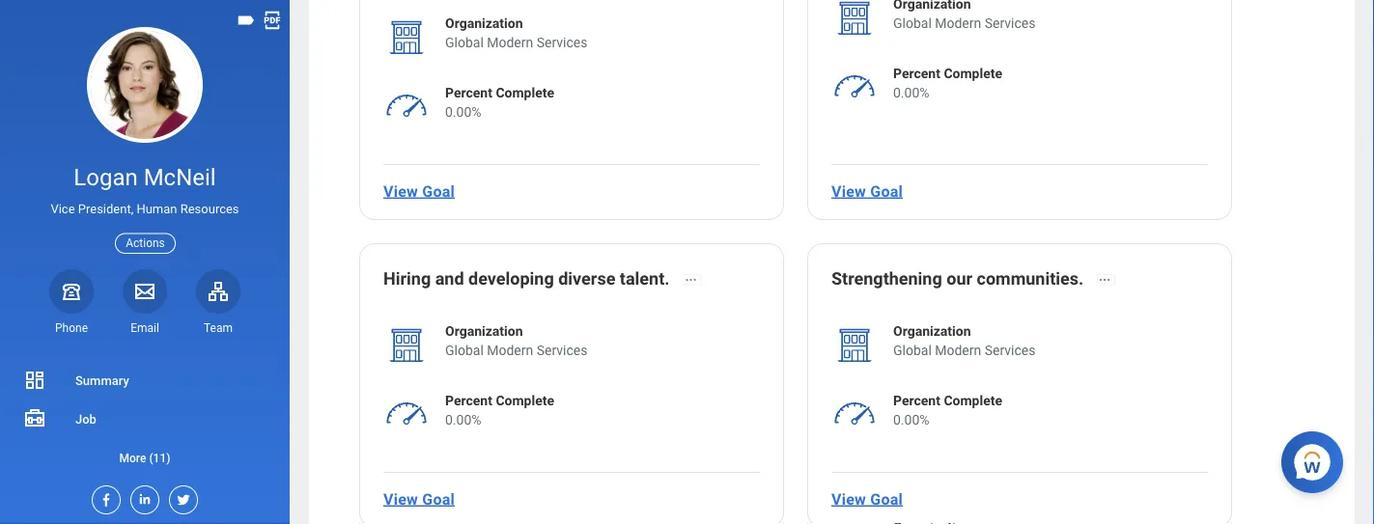 Task type: describe. For each thing, give the bounding box(es) containing it.
more (11) button
[[0, 439, 290, 477]]

team
[[204, 322, 233, 335]]

navigation pane region
[[0, 0, 290, 525]]

email logan mcneil element
[[123, 321, 167, 336]]

communities.
[[977, 269, 1084, 289]]

email
[[131, 322, 159, 335]]

job link
[[0, 400, 290, 439]]

organization global modern services for strengthening
[[894, 323, 1036, 358]]

job
[[75, 412, 97, 427]]

phone button
[[49, 269, 94, 336]]

more (11)
[[119, 452, 171, 465]]

mcneil
[[144, 164, 216, 191]]

logan
[[74, 164, 138, 191]]

facebook image
[[93, 487, 114, 508]]

and
[[435, 269, 464, 289]]

strengthening our communities. element
[[832, 268, 1084, 295]]

related actions image
[[1099, 273, 1112, 287]]

phone image
[[58, 280, 85, 303]]

view printable version (pdf) image
[[262, 10, 283, 31]]

developing
[[469, 269, 554, 289]]

summary link
[[0, 361, 290, 400]]

vice
[[51, 202, 75, 217]]

organization for hiring
[[445, 323, 523, 339]]



Task type: vqa. For each thing, say whether or not it's contained in the screenshot.
communities.
yes



Task type: locate. For each thing, give the bounding box(es) containing it.
phone
[[55, 322, 88, 335]]

vice president, human resources
[[51, 202, 239, 217]]

diverse
[[559, 269, 616, 289]]

more (11) button
[[0, 447, 290, 470]]

resources
[[180, 202, 239, 217]]

view team image
[[207, 280, 230, 303]]

team link
[[196, 269, 241, 336]]

global modern services
[[894, 15, 1036, 31]]

talent.
[[620, 269, 670, 289]]

summary
[[75, 373, 129, 388]]

(11)
[[149, 452, 171, 465]]

our
[[947, 269, 973, 289]]

strengthening our communities.
[[832, 269, 1084, 289]]

complete
[[944, 65, 1003, 81], [496, 85, 555, 100], [496, 393, 555, 409], [944, 393, 1003, 409]]

more
[[119, 452, 146, 465]]

linkedin image
[[131, 487, 153, 507]]

human
[[137, 202, 177, 217]]

hiring and developing diverse talent. element
[[384, 268, 670, 295]]

view goal
[[384, 182, 455, 200], [832, 182, 903, 200], [384, 490, 455, 509], [832, 490, 903, 509]]

goal
[[423, 182, 455, 200], [871, 182, 903, 200], [423, 490, 455, 509], [871, 490, 903, 509]]

organization global modern services for hiring
[[445, 323, 588, 358]]

view
[[384, 182, 418, 200], [832, 182, 867, 200], [384, 490, 418, 509], [832, 490, 867, 509]]

modern
[[936, 15, 982, 31], [487, 34, 534, 50], [487, 343, 534, 358], [936, 343, 982, 358]]

list
[[0, 361, 290, 477]]

twitter image
[[170, 487, 191, 508]]

hiring and developing diverse talent.
[[384, 269, 670, 289]]

related actions image
[[685, 273, 698, 287]]

summary image
[[23, 369, 46, 392]]

actions button
[[115, 233, 176, 254]]

0.00%
[[894, 85, 930, 100], [445, 104, 482, 120], [445, 412, 482, 428], [894, 412, 930, 428]]

team logan mcneil element
[[196, 321, 241, 336]]

list containing summary
[[0, 361, 290, 477]]

tag image
[[236, 10, 257, 31]]

president,
[[78, 202, 134, 217]]

hiring
[[384, 269, 431, 289]]

actions
[[126, 237, 165, 250]]

organization global modern services
[[445, 15, 588, 50], [445, 323, 588, 358], [894, 323, 1036, 358]]

global
[[894, 15, 932, 31], [445, 34, 484, 50], [445, 343, 484, 358], [894, 343, 932, 358]]

services
[[985, 15, 1036, 31], [537, 34, 588, 50], [537, 343, 588, 358], [985, 343, 1036, 358]]

percent
[[894, 65, 941, 81], [445, 85, 493, 100], [445, 393, 493, 409], [894, 393, 941, 409]]

percent complete 0.00%
[[894, 65, 1003, 100], [445, 85, 555, 120], [445, 393, 555, 428], [894, 393, 1003, 428]]

mail image
[[133, 280, 157, 303]]

global modern services element
[[894, 14, 1036, 33], [445, 33, 588, 52], [445, 341, 588, 360], [894, 341, 1036, 360]]

logan mcneil
[[74, 164, 216, 191]]

phone logan mcneil element
[[49, 321, 94, 336]]

job image
[[23, 408, 46, 431]]

organization
[[445, 15, 523, 31], [445, 323, 523, 339], [894, 323, 972, 339]]

organization for strengthening
[[894, 323, 972, 339]]

0.00% element
[[894, 83, 1003, 102], [445, 102, 555, 122], [445, 411, 555, 430], [894, 411, 1003, 430]]

view goal button
[[376, 172, 463, 211], [824, 172, 911, 211], [376, 480, 463, 519], [824, 480, 911, 519]]

email button
[[123, 269, 167, 336]]

strengthening
[[832, 269, 943, 289]]



